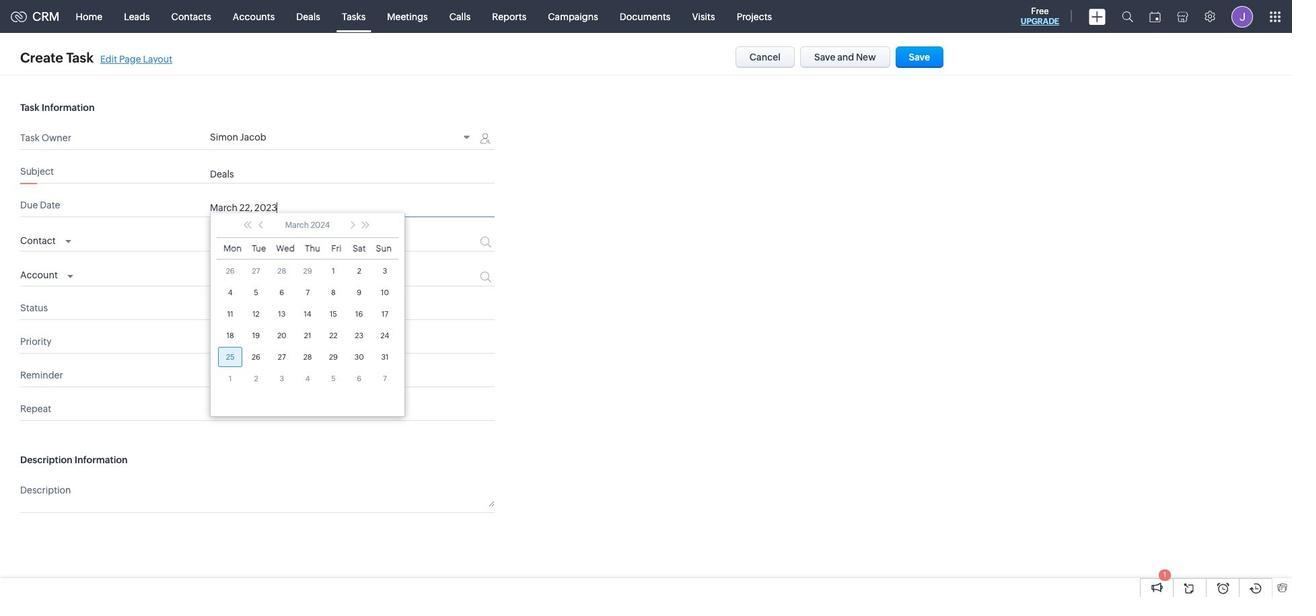 Task type: locate. For each thing, give the bounding box(es) containing it.
search element
[[1114, 0, 1142, 33]]

None text field
[[210, 272, 429, 282]]

None field
[[210, 132, 475, 145], [20, 232, 71, 248], [20, 266, 73, 282], [210, 132, 475, 145], [20, 232, 71, 248], [20, 266, 73, 282]]

create menu image
[[1089, 8, 1106, 25]]

None button
[[735, 46, 795, 68], [800, 46, 890, 68], [896, 46, 944, 68], [735, 46, 795, 68], [800, 46, 890, 68], [896, 46, 944, 68]]

profile image
[[1232, 6, 1253, 27]]

None text field
[[210, 169, 495, 180], [210, 237, 429, 248], [210, 482, 495, 507], [210, 169, 495, 180], [210, 237, 429, 248], [210, 482, 495, 507]]



Task type: describe. For each thing, give the bounding box(es) containing it.
calendar image
[[1150, 11, 1161, 22]]

logo image
[[11, 11, 27, 22]]

profile element
[[1224, 0, 1261, 33]]

search image
[[1122, 11, 1133, 22]]

mmm d, yyyy text field
[[210, 203, 452, 213]]

create menu element
[[1081, 0, 1114, 33]]



Task type: vqa. For each thing, say whether or not it's contained in the screenshot.
the left Contact
no



